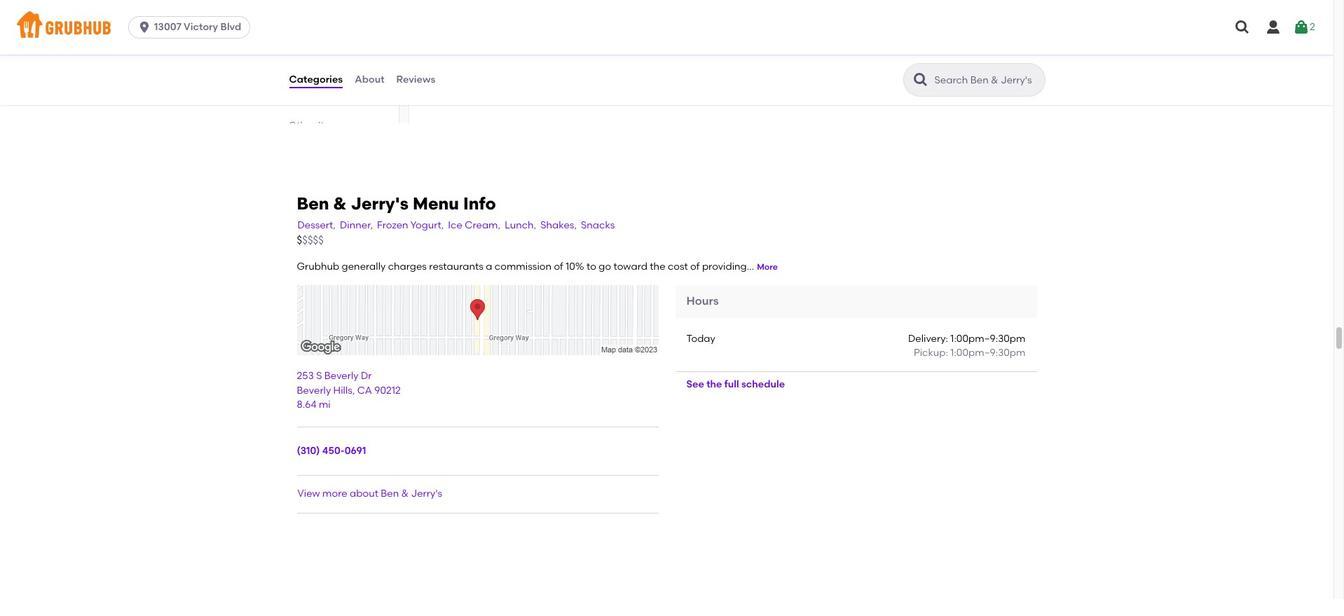 Task type: describe. For each thing, give the bounding box(es) containing it.
1 horizontal spatial svg image
[[1266, 19, 1282, 36]]

cream
[[289, 77, 322, 89]]

dinner,
[[340, 219, 373, 231]]

253 s beverly dr beverly hills , ca 90212 8.64 mi
[[297, 370, 401, 411]]

shakes, button
[[540, 218, 578, 234]]

...
[[747, 261, 755, 273]]

delivery:
[[909, 333, 949, 345]]

commission
[[495, 261, 552, 273]]

doggie desserts
[[289, 91, 366, 103]]

reviews
[[397, 74, 436, 85]]

pickup:
[[914, 347, 949, 359]]

delivery: 1:00pm–9:30pm
[[909, 333, 1026, 345]]

(310) 450-0691
[[297, 445, 366, 457]]

(310) 450-0691 button
[[297, 445, 366, 459]]

yogurt,
[[411, 219, 444, 231]]

253
[[297, 370, 314, 382]]

8.64
[[297, 399, 317, 411]]

snacks button
[[581, 218, 616, 234]]

providing
[[702, 261, 747, 273]]

bottled
[[432, 42, 467, 54]]

victory
[[184, 21, 218, 33]]

jumbo
[[289, 33, 323, 45]]

bottled water
[[432, 42, 499, 54]]

view more about ben & jerry's
[[298, 488, 443, 500]]

450-
[[322, 445, 345, 457]]

reviews button
[[396, 55, 436, 105]]

dr
[[361, 370, 372, 382]]

schedule
[[742, 379, 785, 391]]

more button
[[757, 261, 778, 273]]

13007
[[154, 21, 182, 33]]

dough
[[289, 47, 320, 59]]

$1.25
[[694, 41, 717, 53]]

categories
[[289, 74, 343, 85]]

pickup: 1:00pm–9:30pm
[[914, 347, 1026, 359]]

dessert, button
[[297, 218, 336, 234]]

2 button
[[1294, 15, 1316, 40]]

0 horizontal spatial ben
[[297, 193, 329, 214]]

1:00pm–9:30pm for delivery: 1:00pm–9:30pm
[[951, 333, 1026, 345]]

13007 victory blvd
[[154, 21, 241, 33]]

freshly baked brownies ＆ jumbo cookies dough chunks, pint slices and ice cream sandwhiches
[[289, 4, 374, 103]]

,
[[353, 385, 355, 397]]

s
[[316, 370, 322, 382]]

1:00pm–9:30pm for pickup: 1:00pm–9:30pm
[[951, 347, 1026, 359]]

mi
[[319, 399, 331, 411]]

water
[[469, 42, 499, 54]]

search icon image
[[913, 72, 929, 88]]

$$$$$
[[297, 234, 324, 247]]

baked
[[324, 4, 354, 16]]

Search Ben & Jerry's search field
[[934, 74, 1041, 87]]

ice inside freshly baked brownies ＆ jumbo cookies dough chunks, pint slices and ice cream sandwhiches
[[360, 62, 374, 74]]

blvd
[[221, 21, 241, 33]]

$
[[297, 234, 302, 247]]

desserts
[[325, 91, 366, 103]]

svg image for 2
[[1294, 19, 1311, 36]]

see the full schedule button
[[676, 372, 797, 398]]

snacks
[[581, 219, 615, 231]]

doggie
[[289, 91, 323, 103]]

today
[[687, 333, 716, 345]]

ice cream, button
[[448, 218, 501, 234]]

charges
[[388, 261, 427, 273]]

about button
[[354, 55, 385, 105]]

svg image for 13007 victory blvd
[[138, 20, 152, 34]]

other
[[289, 120, 316, 132]]

sandwhiches
[[289, 92, 352, 103]]

more
[[323, 488, 348, 500]]

see the full schedule
[[687, 379, 785, 391]]

about
[[350, 488, 379, 500]]

hours
[[687, 295, 719, 308]]

more
[[757, 262, 778, 272]]

items
[[318, 120, 345, 132]]

freshly
[[289, 4, 321, 16]]



Task type: locate. For each thing, give the bounding box(es) containing it.
the left cost
[[650, 261, 666, 273]]

1:00pm–9:30pm
[[951, 333, 1026, 345], [951, 347, 1026, 359]]

& right about
[[401, 488, 409, 500]]

lunch, button
[[504, 218, 537, 234]]

1 horizontal spatial of
[[691, 261, 700, 273]]

0 horizontal spatial ice
[[360, 62, 374, 74]]

90212
[[375, 385, 401, 397]]

&
[[333, 193, 347, 214], [401, 488, 409, 500]]

of right cost
[[691, 261, 700, 273]]

a
[[486, 261, 493, 273]]

1 vertical spatial jerry's
[[411, 488, 443, 500]]

ben & jerry's menu info
[[297, 193, 496, 214]]

svg image right svg image
[[1294, 19, 1311, 36]]

1:00pm–9:30pm up pickup: 1:00pm–9:30pm
[[951, 333, 1026, 345]]

& up "dinner,"
[[333, 193, 347, 214]]

0 vertical spatial &
[[333, 193, 347, 214]]

svg image inside the '13007 victory blvd' button
[[138, 20, 152, 34]]

jerry's
[[351, 193, 409, 214], [411, 488, 443, 500]]

see
[[687, 379, 705, 391]]

13007 victory blvd button
[[128, 16, 256, 39]]

slices
[[309, 62, 336, 74]]

svg image inside 2 button
[[1294, 19, 1311, 36]]

1 horizontal spatial ice
[[448, 219, 463, 231]]

dessert, dinner, frozen yogurt, ice cream, lunch, shakes, snacks
[[298, 219, 615, 231]]

chunks,
[[323, 47, 361, 59]]

dinner, button
[[339, 218, 374, 234]]

0 vertical spatial 1:00pm–9:30pm
[[951, 333, 1026, 345]]

ice
[[360, 62, 374, 74], [448, 219, 463, 231]]

beverly down s
[[297, 385, 331, 397]]

0 horizontal spatial svg image
[[138, 20, 152, 34]]

1 vertical spatial beverly
[[297, 385, 331, 397]]

main navigation navigation
[[0, 0, 1334, 55]]

generally
[[342, 261, 386, 273]]

svg image left 13007
[[138, 20, 152, 34]]

of
[[554, 261, 564, 273], [691, 261, 700, 273]]

frozen
[[377, 219, 408, 231]]

0 horizontal spatial of
[[554, 261, 564, 273]]

full
[[725, 379, 739, 391]]

jerry's up frozen
[[351, 193, 409, 214]]

ice right and
[[360, 62, 374, 74]]

beverly
[[325, 370, 359, 382], [297, 385, 331, 397]]

the left full
[[707, 379, 723, 391]]

dessert,
[[298, 219, 336, 231]]

1 horizontal spatial &
[[401, 488, 409, 500]]

the
[[650, 261, 666, 273], [707, 379, 723, 391]]

1 horizontal spatial the
[[707, 379, 723, 391]]

grubhub
[[297, 261, 340, 273]]

go
[[599, 261, 611, 273]]

lunch,
[[505, 219, 537, 231]]

the inside button
[[707, 379, 723, 391]]

and
[[338, 62, 357, 74]]

1 vertical spatial ben
[[381, 488, 399, 500]]

cookies
[[325, 33, 363, 45]]

0691
[[345, 445, 366, 457]]

jerry's right about
[[411, 488, 443, 500]]

0 vertical spatial ben
[[297, 193, 329, 214]]

shakes,
[[541, 219, 577, 231]]

2 horizontal spatial svg image
[[1294, 19, 1311, 36]]

menu
[[413, 193, 459, 214]]

1 1:00pm–9:30pm from the top
[[951, 333, 1026, 345]]

0 horizontal spatial &
[[333, 193, 347, 214]]

freshly baked brownies ＆ jumbo cookies tab
[[289, 4, 363, 45]]

svg image left 2 button
[[1266, 19, 1282, 36]]

cream,
[[465, 219, 501, 231]]

1 vertical spatial &
[[401, 488, 409, 500]]

0 horizontal spatial jerry's
[[351, 193, 409, 214]]

info
[[463, 193, 496, 214]]

1 vertical spatial ice
[[448, 219, 463, 231]]

2 1:00pm–9:30pm from the top
[[951, 347, 1026, 359]]

0 horizontal spatial the
[[650, 261, 666, 273]]

1 vertical spatial the
[[707, 379, 723, 391]]

0 vertical spatial beverly
[[325, 370, 359, 382]]

toward
[[614, 261, 648, 273]]

categories button
[[289, 55, 344, 105]]

frozen yogurt, button
[[377, 218, 445, 234]]

grubhub generally charges restaurants a commission of 10% to go toward the cost of providing ... more
[[297, 261, 778, 273]]

restaurants
[[429, 261, 484, 273]]

1:00pm–9:30pm down the "delivery: 1:00pm–9:30pm"
[[951, 347, 1026, 359]]

ben up dessert,
[[297, 193, 329, 214]]

beverly up hills
[[325, 370, 359, 382]]

of left 10%
[[554, 261, 564, 273]]

2
[[1311, 21, 1316, 33]]

pint
[[289, 62, 307, 74]]

view
[[298, 488, 320, 500]]

to
[[587, 261, 597, 273]]

(310)
[[297, 445, 320, 457]]

1 horizontal spatial jerry's
[[411, 488, 443, 500]]

0 vertical spatial the
[[650, 261, 666, 273]]

cost
[[668, 261, 688, 273]]

1 horizontal spatial ben
[[381, 488, 399, 500]]

brownies
[[289, 19, 331, 31]]

hills
[[333, 385, 353, 397]]

2 of from the left
[[691, 261, 700, 273]]

svg image
[[1235, 19, 1252, 36]]

＆
[[334, 19, 343, 31]]

ben right about
[[381, 488, 399, 500]]

0 vertical spatial ice
[[360, 62, 374, 74]]

ice left cream,
[[448, 219, 463, 231]]

other items
[[289, 120, 345, 132]]

1 of from the left
[[554, 261, 564, 273]]

ben
[[297, 193, 329, 214], [381, 488, 399, 500]]

1 vertical spatial 1:00pm–9:30pm
[[951, 347, 1026, 359]]

svg image
[[1266, 19, 1282, 36], [1294, 19, 1311, 36], [138, 20, 152, 34]]

ca
[[357, 385, 372, 397]]

0 vertical spatial jerry's
[[351, 193, 409, 214]]

10%
[[566, 261, 585, 273]]



Task type: vqa. For each thing, say whether or not it's contained in the screenshot.
2nd the 1:00pm–9:30pm from the bottom of the page
yes



